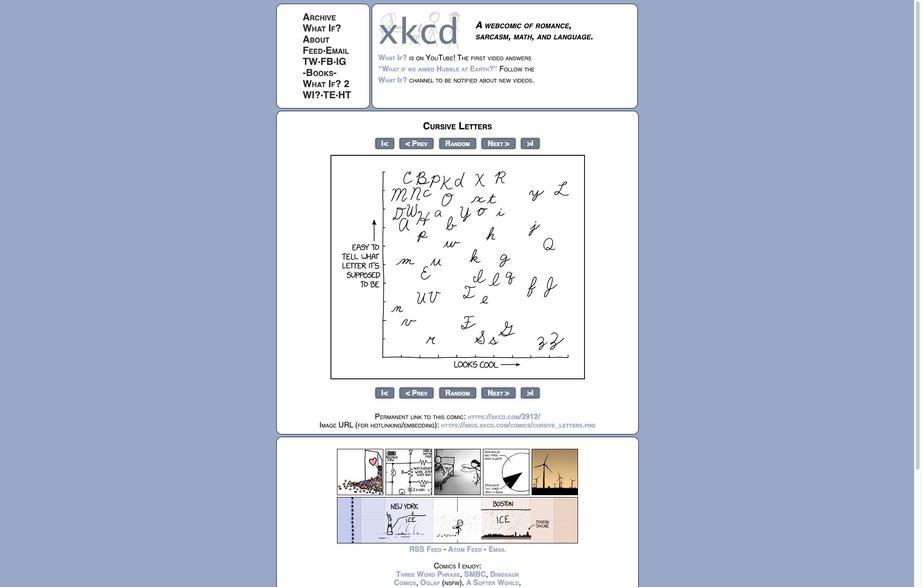 Task type: describe. For each thing, give the bounding box(es) containing it.
selected comics image
[[337, 449, 579, 496]]

xkcd.com logo image
[[379, 11, 464, 49]]



Task type: vqa. For each thing, say whether or not it's contained in the screenshot.
the 'Broken Model' image
no



Task type: locate. For each thing, give the bounding box(es) containing it.
cursive letters image
[[331, 155, 585, 380]]

earth temperature timeline image
[[337, 497, 579, 544]]



